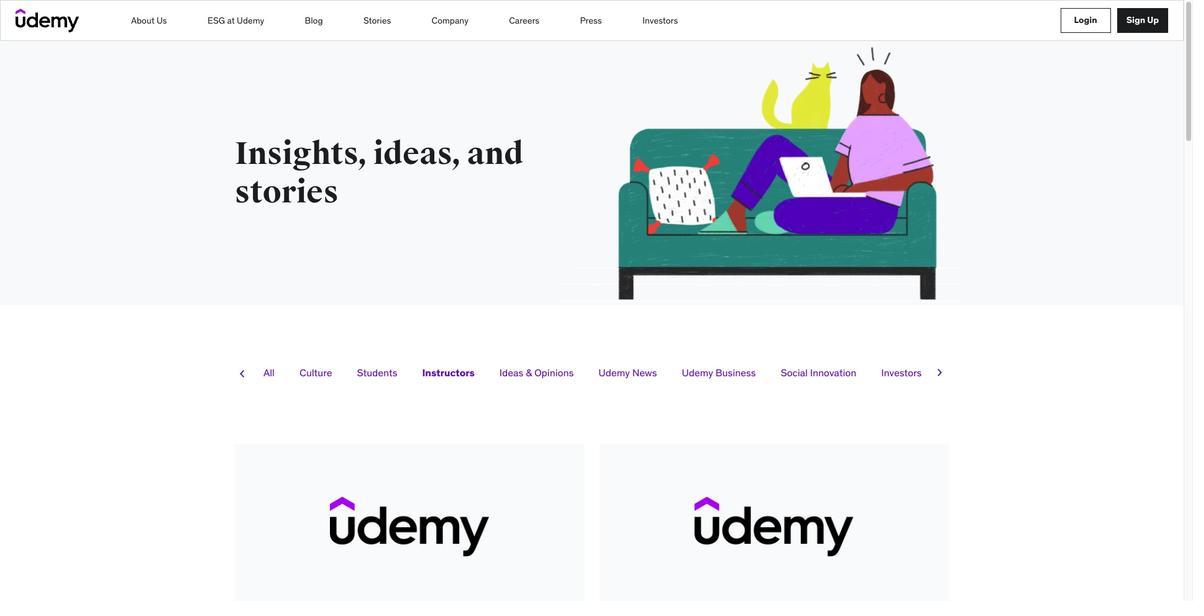 Task type: vqa. For each thing, say whether or not it's contained in the screenshot.
Austin, TX
no



Task type: locate. For each thing, give the bounding box(es) containing it.
press link
[[579, 9, 603, 32]]

stories
[[363, 15, 391, 26]]

udemy image
[[16, 9, 79, 32]]

instructors link
[[413, 360, 484, 385]]

investors link
[[642, 9, 679, 32], [872, 360, 931, 385]]

sign up link
[[1117, 8, 1168, 33]]

innovation
[[810, 367, 856, 379]]

social
[[781, 367, 808, 379]]

investors
[[643, 15, 678, 26], [881, 367, 922, 379]]

0 horizontal spatial udemy
[[237, 15, 264, 26]]

press
[[580, 15, 602, 26]]

company link
[[431, 9, 469, 32]]

about
[[131, 15, 155, 26]]

udemy
[[237, 15, 264, 26], [599, 367, 630, 379], [682, 367, 713, 379]]

all
[[263, 367, 275, 379]]

at
[[227, 15, 235, 26]]

esg
[[208, 15, 225, 26]]

instructors
[[422, 367, 475, 379]]

2 horizontal spatial udemy
[[682, 367, 713, 379]]

1 vertical spatial investors
[[881, 367, 922, 379]]

udemy inside udemy news link
[[599, 367, 630, 379]]

esg at udemy link
[[207, 9, 265, 32]]

udemy business
[[682, 367, 756, 379]]

ideas & opinions link
[[490, 360, 583, 385]]

ideas & opinions
[[499, 367, 574, 379]]

udemy left business
[[682, 367, 713, 379]]

ideas,
[[373, 135, 461, 173]]

sign
[[1126, 14, 1145, 25]]

0 vertical spatial investors
[[643, 15, 678, 26]]

students link
[[348, 360, 407, 385]]

0 horizontal spatial investors link
[[642, 9, 679, 32]]

udemy inside udemy business link
[[682, 367, 713, 379]]

udemy for udemy business
[[682, 367, 713, 379]]

login link
[[1060, 8, 1111, 33]]

1 horizontal spatial investors link
[[872, 360, 931, 385]]

opinions
[[534, 367, 574, 379]]

udemy right at
[[237, 15, 264, 26]]

udemy left news on the right bottom of the page
[[599, 367, 630, 379]]

us
[[157, 15, 167, 26]]

1 horizontal spatial udemy
[[599, 367, 630, 379]]

insights, ideas, and stories
[[235, 135, 524, 212]]



Task type: describe. For each thing, give the bounding box(es) containing it.
udemy news link
[[589, 360, 666, 385]]

esg at udemy
[[208, 15, 264, 26]]

udemy news
[[599, 367, 657, 379]]

login
[[1074, 14, 1097, 25]]

0 vertical spatial investors link
[[642, 9, 679, 32]]

blog link
[[304, 9, 323, 32]]

about us
[[131, 15, 167, 26]]

insights,
[[235, 135, 367, 173]]

1 horizontal spatial investors
[[881, 367, 922, 379]]

blog
[[305, 15, 323, 26]]

udemy inside esg at udemy link
[[237, 15, 264, 26]]

careers link
[[508, 9, 540, 32]]

business
[[715, 367, 756, 379]]

culture link
[[290, 360, 341, 385]]

udemy business link
[[672, 360, 765, 385]]

culture
[[299, 367, 332, 379]]

social innovation link
[[771, 360, 866, 385]]

stories link
[[363, 9, 392, 32]]

about us link
[[130, 9, 168, 32]]

0 horizontal spatial investors
[[643, 15, 678, 26]]

stories
[[235, 173, 339, 212]]

sign up
[[1126, 14, 1159, 25]]

udemy for udemy news
[[599, 367, 630, 379]]

careers
[[509, 15, 539, 26]]

and
[[467, 135, 524, 173]]

social innovation
[[781, 367, 856, 379]]

all link
[[254, 360, 284, 385]]

&
[[526, 367, 532, 379]]

ideas
[[499, 367, 523, 379]]

company
[[432, 15, 468, 26]]

news
[[632, 367, 657, 379]]

students
[[357, 367, 397, 379]]

up
[[1147, 14, 1159, 25]]

1 vertical spatial investors link
[[872, 360, 931, 385]]



